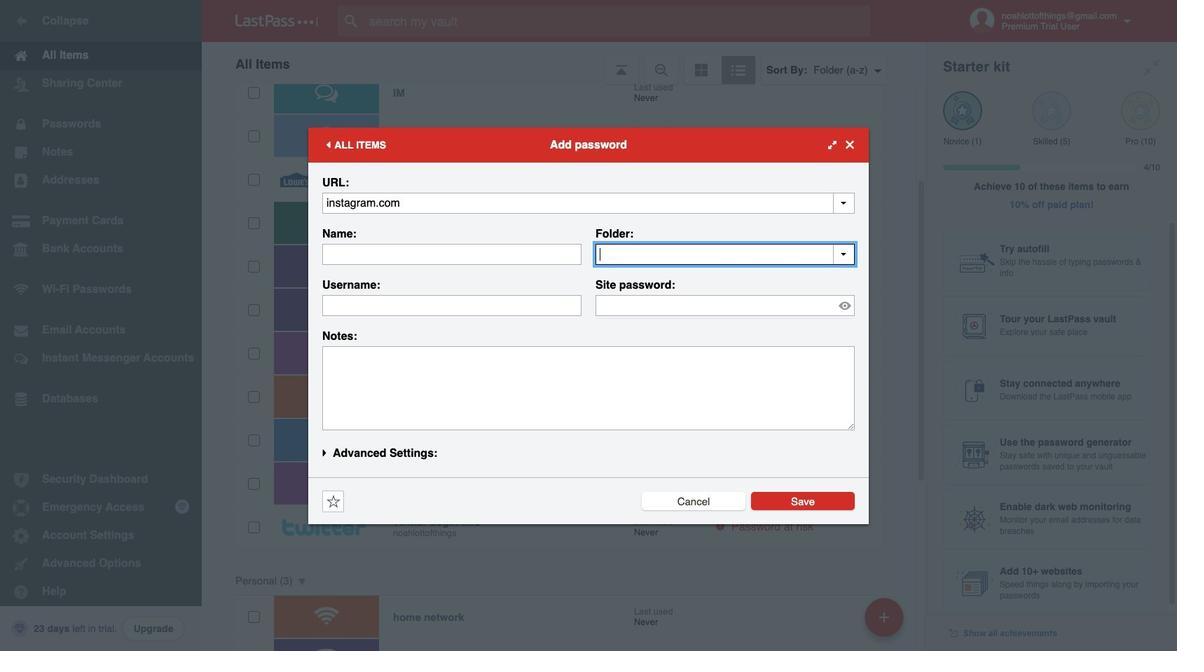 Task type: locate. For each thing, give the bounding box(es) containing it.
new item image
[[880, 612, 890, 622]]

dialog
[[308, 127, 869, 524]]

vault options navigation
[[202, 42, 927, 84]]

None text field
[[323, 192, 855, 213], [323, 244, 582, 265], [596, 244, 855, 265], [323, 346, 855, 430], [323, 192, 855, 213], [323, 244, 582, 265], [596, 244, 855, 265], [323, 346, 855, 430]]

None text field
[[323, 295, 582, 316]]

None password field
[[596, 295, 855, 316]]

search my vault text field
[[338, 6, 898, 36]]



Task type: vqa. For each thing, say whether or not it's contained in the screenshot.
Dialog
yes



Task type: describe. For each thing, give the bounding box(es) containing it.
lastpass image
[[236, 15, 318, 27]]

main navigation navigation
[[0, 0, 202, 651]]

Search search field
[[338, 6, 898, 36]]

new item navigation
[[860, 594, 913, 651]]



